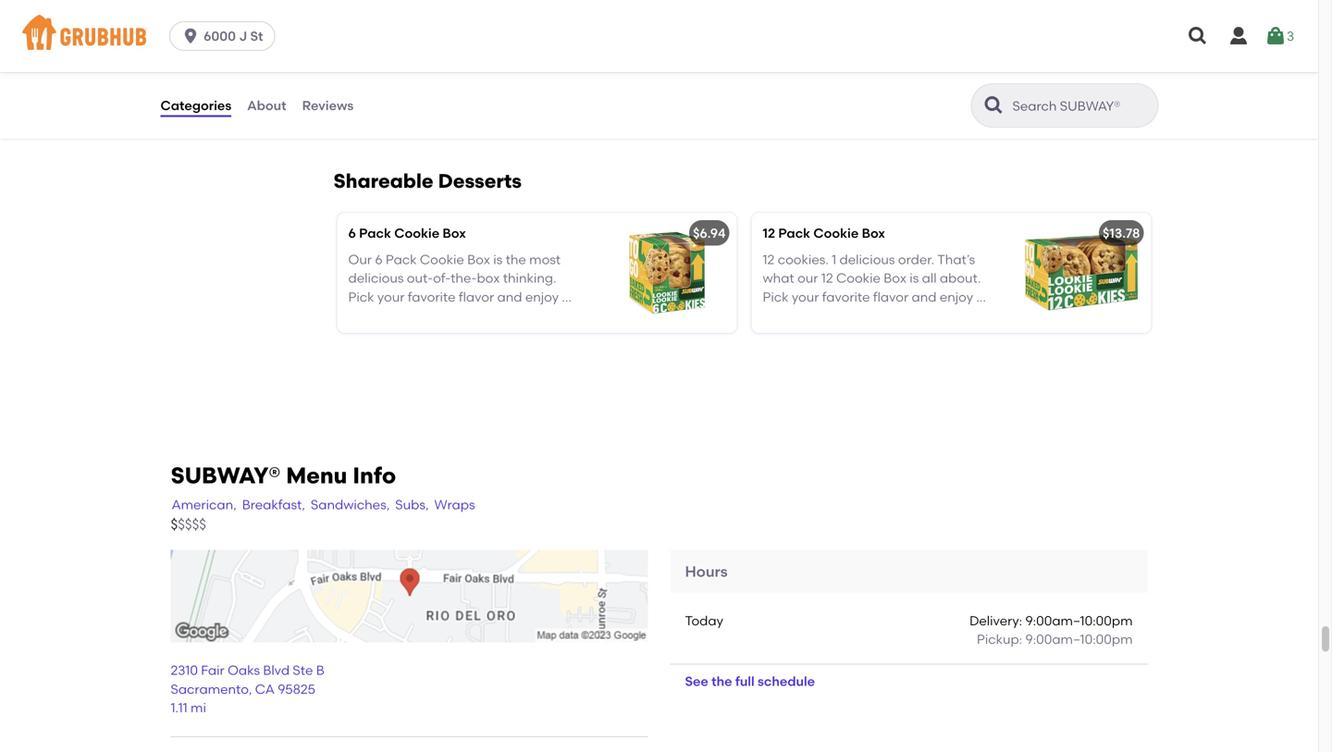 Task type: vqa. For each thing, say whether or not it's contained in the screenshot.
svg icon within 3 'button'
yes



Task type: describe. For each thing, give the bounding box(es) containing it.
12 pack cookie box
[[763, 225, 885, 241]]

12 pack cookie box image
[[1013, 213, 1152, 333]]

svg image inside 6000 j st 'button'
[[181, 27, 200, 45]]

schedule
[[758, 673, 815, 689]]

6000
[[204, 28, 236, 44]]

mi
[[191, 700, 206, 716]]

6000 j st
[[204, 28, 263, 44]]

6000 j st button
[[169, 21, 283, 51]]

2 horizontal spatial svg image
[[1228, 25, 1250, 47]]

Search SUBWAY® search field
[[1011, 97, 1152, 115]]

pickup:
[[977, 632, 1023, 647]]

6 pack cookie box
[[348, 225, 466, 241]]

delivery:
[[970, 613, 1023, 629]]

wraps
[[434, 497, 475, 512]]

american,
[[172, 497, 237, 512]]

1.11
[[171, 700, 188, 716]]

about
[[247, 97, 286, 113]]

6 pack cookie box image
[[598, 213, 737, 333]]

9:00am–10:00pm for delivery: 9:00am–10:00pm
[[1026, 613, 1133, 629]]

9:00am–10:00pm for pickup: 9:00am–10:00pm
[[1026, 632, 1133, 647]]

categories button
[[160, 72, 232, 139]]

blvd
[[263, 663, 290, 678]]

fair
[[201, 663, 225, 678]]

b
[[316, 663, 324, 678]]

sacramento
[[171, 681, 249, 697]]

see
[[685, 673, 709, 689]]

1 horizontal spatial svg image
[[1187, 25, 1209, 47]]

sandwiches,
[[311, 497, 390, 512]]

3 button
[[1265, 19, 1295, 53]]

ste
[[293, 663, 313, 678]]

$$$$$
[[171, 516, 206, 533]]

box for 12 pack cookie box
[[862, 225, 885, 241]]

see the full schedule
[[685, 673, 815, 689]]

cookie for 12 pack cookie box
[[814, 225, 859, 241]]

$13.78
[[1103, 225, 1140, 241]]

drinks
[[160, 21, 198, 37]]

pickup: 9:00am–10:00pm
[[977, 632, 1133, 647]]

breakfast,
[[242, 497, 305, 512]]



Task type: locate. For each thing, give the bounding box(es) containing it.
sandwiches, button
[[310, 494, 391, 515]]

desserts
[[228, 97, 282, 113], [438, 169, 522, 193]]

subs, button
[[394, 494, 430, 515]]

see the full schedule button
[[670, 665, 830, 698]]

today
[[685, 613, 723, 629]]

2 cookie from the left
[[814, 225, 859, 241]]

0 horizontal spatial svg image
[[181, 27, 200, 45]]

shareable desserts down sides
[[160, 97, 282, 113]]

cookie right 12
[[814, 225, 859, 241]]

breakfast, button
[[241, 494, 306, 515]]

0 horizontal spatial shareable desserts
[[160, 97, 282, 113]]

delivery: 9:00am–10:00pm
[[970, 613, 1133, 629]]

1 horizontal spatial shareable
[[334, 169, 434, 193]]

1 vertical spatial shareable desserts
[[334, 169, 522, 193]]

9:00am–10:00pm up pickup: 9:00am–10:00pm
[[1026, 613, 1133, 629]]

2 9:00am–10:00pm from the top
[[1026, 632, 1133, 647]]

1 horizontal spatial shareable desserts
[[334, 169, 522, 193]]

0 vertical spatial 9:00am–10:00pm
[[1026, 613, 1133, 629]]

the
[[712, 673, 732, 689]]

svg image
[[1187, 25, 1209, 47], [1228, 25, 1250, 47], [181, 27, 200, 45]]

3
[[1287, 28, 1295, 44]]

0 vertical spatial shareable
[[160, 97, 225, 113]]

american, breakfast, sandwiches, subs, wraps
[[172, 497, 475, 512]]

hours
[[685, 562, 728, 580]]

pack
[[359, 225, 391, 241], [778, 225, 811, 241]]

0 vertical spatial shareable desserts
[[160, 97, 282, 113]]

2310
[[171, 663, 198, 678]]

95825
[[278, 681, 316, 697]]

cookie for 6 pack cookie box
[[394, 225, 440, 241]]

full
[[735, 673, 755, 689]]

$
[[171, 516, 178, 533]]

1 horizontal spatial cookie
[[814, 225, 859, 241]]

2 pack from the left
[[778, 225, 811, 241]]

0 vertical spatial desserts
[[228, 97, 282, 113]]

0 horizontal spatial shareable
[[160, 97, 225, 113]]

shareable
[[160, 97, 225, 113], [334, 169, 434, 193]]

9:00am–10:00pm down delivery: 9:00am–10:00pm
[[1026, 632, 1133, 647]]

1 cookie from the left
[[394, 225, 440, 241]]

pack for 12
[[778, 225, 811, 241]]

pack for 6
[[359, 225, 391, 241]]

0 horizontal spatial desserts
[[228, 97, 282, 113]]

oaks
[[228, 663, 260, 678]]

main navigation navigation
[[0, 0, 1319, 72]]

subs,
[[395, 497, 429, 512]]

pack right 12
[[778, 225, 811, 241]]

info
[[353, 462, 396, 489]]

sides
[[160, 59, 193, 75]]

shareable desserts
[[160, 97, 282, 113], [334, 169, 522, 193]]

2 box from the left
[[862, 225, 885, 241]]

cookie
[[394, 225, 440, 241], [814, 225, 859, 241]]

desserts up 6 pack cookie box
[[438, 169, 522, 193]]

1 horizontal spatial desserts
[[438, 169, 522, 193]]

about button
[[246, 72, 287, 139]]

j
[[239, 28, 247, 44]]

subway®
[[171, 462, 281, 489]]

reviews
[[302, 97, 354, 113]]

0 horizontal spatial box
[[443, 225, 466, 241]]

menu
[[286, 462, 347, 489]]

st
[[250, 28, 263, 44]]

0 horizontal spatial cookie
[[394, 225, 440, 241]]

1 horizontal spatial box
[[862, 225, 885, 241]]

1 vertical spatial 9:00am–10:00pm
[[1026, 632, 1133, 647]]

1 9:00am–10:00pm from the top
[[1026, 613, 1133, 629]]

svg image
[[1265, 25, 1287, 47]]

categories
[[161, 97, 231, 113]]

search icon image
[[983, 94, 1005, 117]]

american, button
[[171, 494, 238, 515]]

pack right 6
[[359, 225, 391, 241]]

0 horizontal spatial pack
[[359, 225, 391, 241]]

box for 6 pack cookie box
[[443, 225, 466, 241]]

shareable down sides
[[160, 97, 225, 113]]

1 horizontal spatial pack
[[778, 225, 811, 241]]

reviews button
[[301, 72, 355, 139]]

shareable desserts up 6 pack cookie box
[[334, 169, 522, 193]]

double chocolate image
[[598, 11, 737, 131]]

9:00am–10:00pm
[[1026, 613, 1133, 629], [1026, 632, 1133, 647]]

1 vertical spatial desserts
[[438, 169, 522, 193]]

6
[[348, 225, 356, 241]]

1 pack from the left
[[359, 225, 391, 241]]

box
[[443, 225, 466, 241], [862, 225, 885, 241]]

cookie right 6
[[394, 225, 440, 241]]

wraps button
[[434, 494, 476, 515]]

2310 fair oaks blvd ste b sacramento , ca 95825 1.11 mi
[[171, 663, 324, 716]]

subway® menu info
[[171, 462, 396, 489]]

,
[[249, 681, 252, 697]]

ca
[[255, 681, 275, 697]]

1 box from the left
[[443, 225, 466, 241]]

12
[[763, 225, 775, 241]]

desserts down st
[[228, 97, 282, 113]]

1 vertical spatial shareable
[[334, 169, 434, 193]]

shareable up 6 pack cookie box
[[334, 169, 434, 193]]

$6.94
[[693, 225, 726, 241]]



